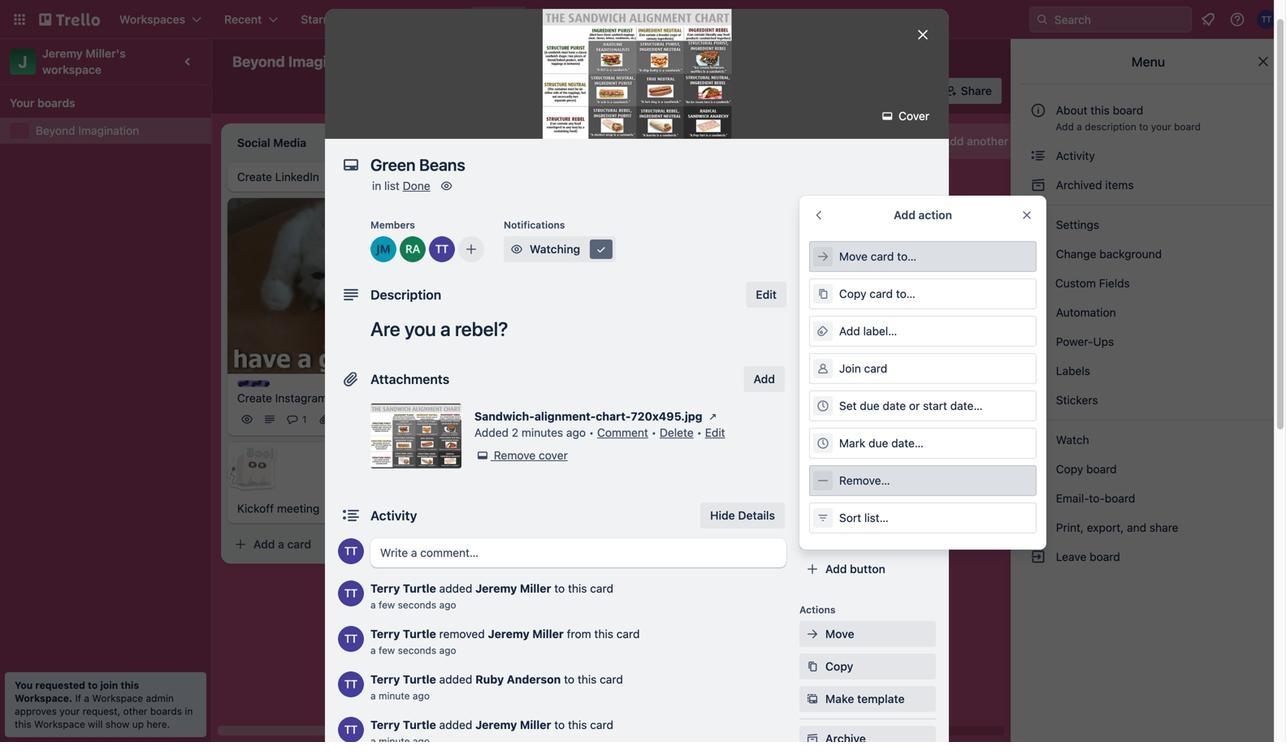 Task type: describe. For each thing, give the bounding box(es) containing it.
1 vertical spatial edit
[[705, 426, 725, 440]]

a inside about this board add a description to your board
[[1077, 121, 1082, 132]]

custom for menu
[[1056, 277, 1096, 290]]

sm image for the checklist link
[[805, 300, 821, 316]]

your inside if a workspace admin approves your request, other boards in this workspace will show up here.
[[60, 706, 80, 718]]

0 horizontal spatial members
[[371, 219, 415, 231]]

add label… button
[[809, 316, 1037, 347]]

mark
[[839, 437, 866, 450]]

attachments
[[371, 372, 450, 387]]

power-ups button
[[591, 78, 693, 104]]

2 horizontal spatial add a card button
[[689, 407, 871, 433]]

sm image for power-ups link on the top right of the page
[[1030, 334, 1047, 350]]

kickoff meeting link
[[237, 501, 426, 517]]

add a card for the right add a card button
[[715, 413, 773, 426]]

terry turtle removed jeremy miller from this card a few seconds ago
[[371, 628, 640, 657]]

ups down mark due date…
[[888, 464, 910, 477]]

other
[[123, 706, 147, 718]]

copy card to…
[[839, 287, 916, 301]]

add up edit link at the bottom right of page
[[715, 413, 737, 426]]

create for create instagram
[[237, 392, 272, 405]]

1 vertical spatial jeremy miller (jeremymiller198) image
[[871, 373, 891, 392]]

social media button
[[800, 524, 936, 550]]

sm image for copy link
[[805, 659, 821, 675]]

set due date or start date… button
[[809, 391, 1037, 422]]

this inside you requested to join this workspace.
[[121, 680, 139, 692]]

a inside terry turtle removed jeremy miller from this card a few seconds ago
[[371, 645, 376, 657]]

background
[[1100, 247, 1162, 261]]

miller for to this card
[[520, 582, 551, 596]]

share
[[961, 84, 992, 98]]

board up activity 'link'
[[1174, 121, 1201, 132]]

return to previous screen image
[[813, 209, 826, 222]]

edit button
[[746, 282, 787, 308]]

cover
[[896, 109, 930, 123]]

few for added
[[379, 600, 395, 611]]

sm image for print, export, and share link
[[1030, 520, 1047, 536]]

items
[[1105, 178, 1134, 192]]

miller for from this card
[[533, 628, 564, 641]]

fields for add to card
[[870, 399, 902, 412]]

sm image for remove cover link
[[475, 448, 491, 464]]

0 vertical spatial date…
[[951, 399, 983, 413]]

board up description
[[1113, 104, 1144, 117]]

archived
[[1056, 178, 1102, 192]]

1 horizontal spatial jeremy miller (jeremymiller198) image
[[410, 410, 429, 430]]

add down mark
[[826, 464, 847, 477]]

alignment-
[[535, 410, 596, 423]]

print,
[[1056, 521, 1084, 535]]

requested
[[35, 680, 85, 692]]

move card to…
[[839, 250, 917, 263]]

add inside about this board add a description to your board
[[1056, 121, 1074, 132]]

this inside if a workspace admin approves your request, other boards in this workspace will show up here.
[[15, 719, 31, 731]]

ago inside terry turtle added jeremy miller to this card a few seconds ago
[[439, 600, 456, 611]]

dates
[[826, 334, 857, 347]]

from
[[567, 628, 591, 641]]

0 horizontal spatial jeremy miller (jeremymiller198) image
[[371, 236, 397, 262]]

0 vertical spatial ruby anderson (rubyanderson7) image
[[911, 80, 933, 102]]

0 vertical spatial workspace
[[92, 693, 143, 705]]

copy board link
[[1021, 457, 1277, 483]]

remove… button
[[809, 466, 1037, 497]]

settings link
[[1021, 212, 1277, 238]]

turtle for terry turtle added jeremy miller to this card a few seconds ago
[[403, 582, 436, 596]]

join
[[100, 680, 118, 692]]

email-to-board link
[[1021, 486, 1277, 512]]

0 vertical spatial boards
[[37, 96, 75, 110]]

create linkedin
[[237, 170, 319, 184]]

boards inside if a workspace admin approves your request, other boards in this workspace will show up here.
[[150, 706, 182, 718]]

green
[[699, 354, 731, 368]]

to… for move card to…
[[897, 250, 917, 263]]

watch link
[[1021, 427, 1277, 453]]

create from template… image for the leftmost add a card button
[[416, 539, 429, 552]]

automation inside automation button
[[719, 84, 781, 98]]

done link
[[403, 179, 430, 193]]

0 horizontal spatial workspace
[[34, 719, 85, 731]]

share button
[[938, 78, 1002, 104]]

a minute ago link
[[371, 691, 430, 702]]

sm image for the copy board 'link'
[[1030, 462, 1047, 478]]

1 vertical spatial list
[[384, 179, 400, 193]]

1 vertical spatial imagination
[[78, 124, 139, 137]]

sm image for the "cover" link at the top right of page
[[880, 108, 896, 124]]

here.
[[147, 719, 170, 731]]

settings
[[1053, 218, 1100, 232]]

board up print, export, and share
[[1105, 492, 1136, 505]]

menu
[[1132, 54, 1165, 69]]

customize views image
[[628, 54, 645, 70]]

Write a comment text field
[[371, 539, 787, 568]]

start
[[923, 399, 947, 413]]

terry for terry turtle added jeremy miller to this card
[[371, 719, 400, 732]]

copy board
[[1053, 463, 1117, 476]]

sm image for watch link
[[1030, 432, 1047, 449]]

card inside terry turtle added jeremy miller to this card a few seconds ago
[[590, 582, 614, 596]]

a few seconds ago link for added
[[371, 600, 456, 611]]

sm image for automation button
[[696, 78, 719, 101]]

your boards with 1 items element
[[10, 93, 193, 113]]

this inside terry turtle added jeremy miller to this card a few seconds ago
[[568, 582, 587, 596]]

terry turtle (terryturtle) image inside primary element
[[1257, 10, 1277, 29]]

beans
[[734, 354, 766, 368]]

ruby anderson (rubyanderson7) image
[[640, 394, 660, 413]]

sm image for activity 'link'
[[1030, 148, 1047, 164]]

1 horizontal spatial 1
[[764, 377, 768, 388]]

to up members "link"
[[821, 213, 831, 224]]

sm image for move link at right
[[805, 627, 821, 643]]

label…
[[863, 325, 897, 338]]

open information menu image
[[1230, 11, 1246, 28]]

copy card to… button
[[809, 279, 1037, 310]]

0 horizontal spatial activity
[[371, 508, 417, 524]]

0 vertical spatial labels link
[[800, 262, 936, 288]]

print, export, and share
[[1053, 521, 1179, 535]]

beyond imagination inside board name text box
[[232, 53, 371, 70]]

in list done
[[372, 179, 430, 193]]

imagination inside board name text box
[[288, 53, 371, 70]]

meeting
[[277, 502, 320, 516]]

add to card
[[800, 213, 855, 224]]

template
[[857, 693, 905, 706]]

1 vertical spatial labels link
[[1021, 358, 1277, 384]]

action
[[919, 208, 952, 222]]

terry for terry turtle added jeremy miller to this card a few seconds ago
[[371, 582, 400, 596]]

few for removed
[[379, 645, 395, 657]]

watching
[[530, 243, 580, 256]]

social
[[826, 530, 858, 544]]

leave board link
[[1021, 544, 1277, 570]]

leave board
[[1053, 551, 1120, 564]]

to down anderson
[[554, 719, 565, 732]]

you requested to join this workspace.
[[15, 680, 139, 705]]

admin
[[146, 693, 174, 705]]

fields for menu
[[1099, 277, 1130, 290]]

description
[[1085, 121, 1137, 132]]

0 horizontal spatial labels
[[826, 269, 861, 282]]

move for move card to…
[[839, 250, 868, 263]]

comment
[[597, 426, 648, 440]]

jeremy miller's workspace
[[42, 47, 129, 76]]

seconds for added
[[398, 600, 437, 611]]

hide
[[710, 509, 735, 523]]

removed
[[439, 628, 485, 641]]

watch
[[1053, 434, 1093, 447]]

0 horizontal spatial add a card button
[[228, 532, 410, 558]]

card inside terry turtle removed jeremy miller from this card a few seconds ago
[[617, 628, 640, 641]]

close popover image
[[1021, 209, 1034, 222]]

1 horizontal spatial labels
[[1053, 364, 1091, 378]]

members inside "link"
[[826, 236, 876, 249]]

another
[[967, 134, 1009, 148]]

edit inside edit button
[[756, 288, 777, 301]]

linkedin
[[275, 170, 319, 184]]

copy link
[[800, 654, 936, 680]]

to inside you requested to join this workspace.
[[88, 680, 98, 692]]

make template
[[826, 693, 905, 706]]

workspace.
[[15, 693, 72, 705]]

your inside about this board add a description to your board
[[1151, 121, 1172, 132]]

power-ups inside button
[[624, 84, 683, 98]]

1 vertical spatial 1
[[302, 414, 307, 426]]

add a card for the leftmost add a card button
[[254, 538, 311, 552]]

stickers link
[[1021, 388, 1277, 414]]

1 vertical spatial date…
[[892, 437, 924, 450]]

your
[[10, 96, 35, 110]]

edit link
[[705, 426, 725, 440]]

sm image for settings link
[[1030, 217, 1047, 233]]

if a workspace admin approves your request, other boards in this workspace will show up here.
[[15, 693, 193, 731]]

ruby
[[476, 673, 504, 687]]

custom fields button for menu
[[1021, 271, 1277, 297]]

this inside 'terry turtle added ruby anderson to this card a minute ago'
[[578, 673, 597, 687]]

share
[[1150, 521, 1179, 535]]

attachment
[[826, 366, 888, 380]]

media
[[861, 530, 894, 544]]

automation inside automation link
[[1053, 306, 1116, 319]]

add label…
[[839, 325, 897, 338]]

0 horizontal spatial ruby anderson (rubyanderson7) image
[[400, 236, 426, 262]]



Task type: locate. For each thing, give the bounding box(es) containing it.
boards right your
[[37, 96, 75, 110]]

1 a few seconds ago link from the top
[[371, 600, 456, 611]]

jeremy for terry turtle removed jeremy miller from this card a few seconds ago
[[488, 628, 530, 641]]

remove cover link
[[475, 448, 568, 464]]

remove
[[494, 449, 536, 462]]

minute
[[379, 691, 410, 702]]

0 horizontal spatial custom
[[826, 399, 867, 412]]

labels link down power-ups link on the top right of the page
[[1021, 358, 1277, 384]]

list right the another
[[1012, 134, 1028, 148]]

change background link
[[1021, 241, 1277, 267]]

change background
[[1053, 247, 1162, 261]]

copy up the make
[[826, 660, 854, 674]]

jeremy down 'terry turtle added ruby anderson to this card a minute ago'
[[476, 719, 517, 732]]

0 vertical spatial members
[[371, 219, 415, 231]]

power- down customize views image
[[624, 84, 662, 98]]

add inside button
[[754, 373, 775, 386]]

create left linkedin
[[237, 170, 272, 184]]

copy for copy card to…
[[839, 287, 867, 301]]

0 vertical spatial list
[[1012, 134, 1028, 148]]

sm image inside copy link
[[805, 659, 821, 675]]

power- left mark
[[800, 440, 834, 452]]

terry for terry turtle removed jeremy miller from this card a few seconds ago
[[371, 628, 400, 641]]

2 few from the top
[[379, 645, 395, 657]]

1 horizontal spatial activity
[[1053, 149, 1095, 163]]

4 terry from the top
[[371, 719, 400, 732]]

anderson
[[507, 673, 561, 687]]

in
[[372, 179, 381, 193], [185, 706, 193, 718]]

jeremy miller (jeremymiller198) image
[[890, 80, 912, 102], [871, 373, 891, 392]]

to… up copy card to… "button"
[[897, 250, 917, 263]]

2 vertical spatial add a card
[[254, 538, 311, 552]]

minutes
[[522, 426, 563, 440]]

this inside about this board add a description to your board
[[1091, 104, 1110, 117]]

add members to card image
[[465, 241, 478, 258]]

sm image for make template link on the right bottom of page
[[805, 692, 821, 708]]

ups down automation link
[[1093, 335, 1114, 349]]

0 vertical spatial create
[[237, 170, 272, 184]]

terry inside 'terry turtle added ruby anderson to this card a minute ago'
[[371, 673, 400, 687]]

labels link
[[800, 262, 936, 288], [1021, 358, 1277, 384]]

sm image inside leave board link
[[1030, 549, 1047, 566]]

0 vertical spatial add a card
[[715, 413, 773, 426]]

1 vertical spatial due
[[869, 437, 889, 450]]

seconds for removed
[[398, 645, 437, 657]]

2 turtle from the top
[[403, 628, 436, 641]]

1 horizontal spatial date…
[[951, 399, 983, 413]]

change
[[1056, 247, 1097, 261]]

terry turtle (terryturtle) image
[[429, 236, 455, 262], [595, 394, 614, 413], [338, 539, 364, 565], [338, 581, 364, 607], [338, 718, 364, 743]]

1 vertical spatial add a card
[[484, 434, 542, 447]]

print, export, and share link
[[1021, 515, 1277, 541]]

1 vertical spatial miller
[[533, 628, 564, 641]]

1 terry from the top
[[371, 582, 400, 596]]

green beans
[[699, 354, 766, 368]]

1 horizontal spatial power-ups
[[800, 440, 852, 452]]

1 added from the top
[[439, 582, 472, 596]]

automation link
[[1021, 300, 1277, 326]]

turtle for terry turtle added ruby anderson to this card a minute ago
[[403, 673, 436, 687]]

move for move
[[826, 628, 855, 641]]

sm image
[[696, 78, 719, 101], [1030, 148, 1047, 164], [1030, 217, 1047, 233], [805, 235, 821, 251], [593, 241, 609, 258], [805, 267, 821, 284], [805, 300, 821, 316], [1030, 334, 1047, 350], [1030, 363, 1047, 380], [1030, 393, 1047, 409], [1030, 432, 1047, 449], [1030, 462, 1047, 478], [1030, 520, 1047, 536], [805, 627, 821, 643], [805, 659, 821, 675]]

sm image inside make template link
[[805, 692, 821, 708]]

miller inside terry turtle added jeremy miller to this card a few seconds ago
[[520, 582, 551, 596]]

1 vertical spatial move
[[826, 628, 855, 641]]

1 vertical spatial added
[[439, 673, 472, 687]]

0 vertical spatial beyond
[[232, 53, 285, 70]]

turtle for terry turtle added jeremy miller to this card
[[403, 719, 436, 732]]

1 horizontal spatial edit
[[756, 288, 777, 301]]

1 turtle from the top
[[403, 582, 436, 596]]

1 horizontal spatial custom
[[1056, 277, 1096, 290]]

activity inside 'link'
[[1053, 149, 1095, 163]]

move inside button
[[839, 250, 868, 263]]

1 horizontal spatial automation
[[800, 505, 855, 517]]

custom fields button up automation link
[[1021, 271, 1277, 297]]

you
[[405, 318, 436, 340]]

0 vertical spatial miller
[[520, 582, 551, 596]]

custom down the attachment
[[826, 399, 867, 412]]

workspace down join
[[92, 693, 143, 705]]

0 horizontal spatial your
[[60, 706, 80, 718]]

fields up create from template… icon
[[870, 399, 902, 412]]

sm image inside print, export, and share link
[[1030, 520, 1047, 536]]

1 vertical spatial create
[[237, 392, 272, 405]]

create from template… image
[[647, 434, 660, 447], [416, 539, 429, 552]]

0 vertical spatial your
[[1151, 121, 1172, 132]]

2 horizontal spatial ruby anderson (rubyanderson7) image
[[911, 80, 933, 102]]

beyond
[[232, 53, 285, 70], [36, 124, 75, 137]]

1 horizontal spatial members
[[826, 236, 876, 249]]

power-ups down "set"
[[800, 440, 852, 452]]

0 vertical spatial beyond imagination
[[232, 53, 371, 70]]

terry inside terry turtle added jeremy miller to this card a few seconds ago
[[371, 582, 400, 596]]

sm image inside power-ups link
[[1030, 334, 1047, 350]]

2 vertical spatial miller
[[520, 719, 551, 732]]

cover
[[539, 449, 568, 462]]

ago inside 'terry turtle added ruby anderson to this card a minute ago'
[[413, 691, 430, 702]]

sm image inside automation link
[[1030, 305, 1047, 321]]

turtle inside 'terry turtle added ruby anderson to this card a minute ago'
[[403, 673, 436, 687]]

terry
[[371, 582, 400, 596], [371, 628, 400, 641], [371, 673, 400, 687], [371, 719, 400, 732]]

members down in list done
[[371, 219, 415, 231]]

added for ruby anderson
[[439, 673, 472, 687]]

added
[[475, 426, 509, 440]]

watching button
[[504, 236, 616, 262]]

board link
[[551, 49, 620, 75]]

edit right delete
[[705, 426, 725, 440]]

sm image for the stickers link at the bottom
[[1030, 393, 1047, 409]]

1 down beans
[[764, 377, 768, 388]]

board up to-
[[1087, 463, 1117, 476]]

up
[[132, 719, 144, 731]]

0 vertical spatial imagination
[[288, 53, 371, 70]]

miller inside terry turtle removed jeremy miller from this card a few seconds ago
[[533, 628, 564, 641]]

instagram
[[275, 392, 328, 405]]

dates button
[[800, 327, 936, 353]]

stickers
[[1053, 394, 1098, 407]]

1 vertical spatial beyond imagination
[[36, 124, 139, 137]]

sm image inside activity 'link'
[[1030, 148, 1047, 164]]

add a card up the remove
[[484, 434, 542, 447]]

add a card button
[[689, 407, 871, 433], [458, 428, 640, 454], [228, 532, 410, 558]]

back to home image
[[39, 7, 100, 33]]

0 vertical spatial fields
[[1099, 277, 1130, 290]]

2 vertical spatial power-ups
[[800, 440, 852, 452]]

1 vertical spatial seconds
[[398, 645, 437, 657]]

leave
[[1056, 551, 1087, 564]]

create from template… image
[[878, 413, 891, 426]]

remove…
[[839, 474, 890, 488]]

labels up checklist
[[826, 269, 861, 282]]

sm image inside the watching button
[[593, 241, 609, 258]]

workspace down 'approves'
[[34, 719, 85, 731]]

0 vertical spatial labels
[[826, 269, 861, 282]]

copy inside "button"
[[839, 287, 867, 301]]

card inside 'terry turtle added ruby anderson to this card a minute ago'
[[600, 673, 623, 687]]

2 horizontal spatial jeremy miller (jeremymiller198) image
[[618, 394, 637, 413]]

power-ups down customize views image
[[624, 84, 683, 98]]

to… for copy card to…
[[896, 287, 916, 301]]

add down kickoff
[[254, 538, 275, 552]]

custom fields button down attachment "button"
[[800, 397, 936, 414]]

0 horizontal spatial list
[[384, 179, 400, 193]]

create instagram link
[[237, 391, 426, 407]]

this inside terry turtle removed jeremy miller from this card a few seconds ago
[[594, 628, 614, 641]]

sm image inside "email-to-board" link
[[1030, 491, 1047, 507]]

0 vertical spatial custom
[[1056, 277, 1096, 290]]

2 terry from the top
[[371, 628, 400, 641]]

add a card button down kickoff meeting link at left
[[228, 532, 410, 558]]

2 horizontal spatial add a card
[[715, 413, 773, 426]]

0 horizontal spatial beyond
[[36, 124, 75, 137]]

0 vertical spatial seconds
[[398, 600, 437, 611]]

color: purple, title: none image
[[237, 381, 270, 387]]

due down create from template… icon
[[869, 437, 889, 450]]

3 turtle from the top
[[403, 673, 436, 687]]

2
[[512, 426, 519, 440]]

jeremy miller (jeremymiller198) image up the "cover" link at the top right of page
[[890, 80, 912, 102]]

list inside button
[[1012, 134, 1028, 148]]

copy
[[839, 287, 867, 301], [1056, 463, 1084, 476], [826, 660, 854, 674]]

terry for terry turtle added ruby anderson to this card a minute ago
[[371, 673, 400, 687]]

a few seconds ago link
[[371, 600, 456, 611], [371, 645, 456, 657]]

terry turtle added jeremy miller to this card a few seconds ago
[[371, 582, 614, 611]]

0 vertical spatial jeremy miller (jeremymiller198) image
[[890, 80, 912, 102]]

labels link up the checklist link
[[800, 262, 936, 288]]

ruby anderson (rubyanderson7) image up "set"
[[848, 373, 868, 392]]

in inside if a workspace admin approves your request, other boards in this workspace will show up here.
[[185, 706, 193, 718]]

add left 2
[[484, 434, 506, 447]]

activity
[[1053, 149, 1095, 163], [371, 508, 417, 524]]

custom fields button for add to card
[[800, 397, 936, 414]]

jeremy miller (jeremymiller198) image up date
[[871, 373, 891, 392]]

join
[[839, 362, 861, 375]]

due up create from template… icon
[[860, 399, 880, 413]]

sm image inside members "link"
[[805, 235, 821, 251]]

kickoff meeting
[[237, 502, 320, 516]]

1 horizontal spatial ruby anderson (rubyanderson7) image
[[848, 373, 868, 392]]

add a card button down add button in the right of the page
[[689, 407, 871, 433]]

a inside 'terry turtle added ruby anderson to this card a minute ago'
[[371, 691, 376, 702]]

sm image inside the watching button
[[509, 241, 525, 258]]

1 vertical spatial beyond
[[36, 124, 75, 137]]

terry turtle added ruby anderson to this card a minute ago
[[371, 673, 623, 702]]

fields down change background
[[1099, 277, 1130, 290]]

to right anderson
[[564, 673, 575, 687]]

Board name text field
[[224, 49, 379, 75]]

imagination
[[288, 53, 371, 70], [78, 124, 139, 137]]

a few seconds ago link for removed
[[371, 645, 456, 657]]

your up activity 'link'
[[1151, 121, 1172, 132]]

add a card for middle add a card button
[[484, 434, 542, 447]]

sort
[[839, 512, 862, 525]]

custom fields for add to card
[[826, 399, 902, 412]]

in right the other
[[185, 706, 193, 718]]

board inside 'link'
[[1087, 463, 1117, 476]]

jeremy miller (jeremymiller198) image left ruby anderson (rubyanderson7) image
[[618, 394, 637, 413]]

add a card down kickoff meeting on the left
[[254, 538, 311, 552]]

checklist
[[826, 301, 876, 314]]

power- up stickers at the right of page
[[1056, 335, 1093, 349]]

jeremy inside jeremy miller's workspace
[[42, 47, 83, 60]]

to inside terry turtle added jeremy miller to this card a few seconds ago
[[554, 582, 565, 596]]

0 vertical spatial custom fields
[[1056, 277, 1130, 290]]

1 vertical spatial copy
[[1056, 463, 1084, 476]]

about
[[1056, 104, 1088, 117]]

1 few from the top
[[379, 600, 395, 611]]

in left done
[[372, 179, 381, 193]]

power-ups up stickers at the right of page
[[1053, 335, 1117, 349]]

terry inside terry turtle removed jeremy miller from this card a few seconds ago
[[371, 628, 400, 641]]

seconds inside terry turtle removed jeremy miller from this card a few seconds ago
[[398, 645, 437, 657]]

added 2 minutes ago
[[475, 426, 586, 440]]

rebel?
[[455, 318, 508, 340]]

2 create from the top
[[237, 392, 272, 405]]

date… right start
[[951, 399, 983, 413]]

green beans link
[[699, 353, 887, 369]]

move link
[[800, 622, 936, 648]]

1 horizontal spatial workspace
[[92, 693, 143, 705]]

2 added from the top
[[439, 673, 472, 687]]

copy inside 'link'
[[1056, 463, 1084, 476]]

sm image inside settings link
[[1030, 217, 1047, 233]]

add power-ups
[[826, 464, 910, 477]]

1 vertical spatial power-ups
[[1053, 335, 1117, 349]]

copy up checklist
[[839, 287, 867, 301]]

0 vertical spatial edit
[[756, 288, 777, 301]]

power- inside power-ups link
[[1056, 335, 1093, 349]]

add a card button down "alignment-"
[[458, 428, 640, 454]]

create down color: purple, title: none icon
[[237, 392, 272, 405]]

or
[[909, 399, 920, 413]]

beyond imagination link
[[36, 123, 202, 139]]

0 vertical spatial activity
[[1053, 149, 1095, 163]]

sm image for leave board link
[[1030, 549, 1047, 566]]

0 horizontal spatial date…
[[892, 437, 924, 450]]

added for jeremy miller
[[439, 582, 472, 596]]

ups up add power-ups
[[834, 440, 852, 452]]

few inside terry turtle added jeremy miller to this card a few seconds ago
[[379, 600, 395, 611]]

to… inside button
[[897, 250, 917, 263]]

sm image for automation link
[[1030, 305, 1047, 321]]

0 horizontal spatial create from template… image
[[416, 539, 429, 552]]

few inside terry turtle removed jeremy miller from this card a few seconds ago
[[379, 645, 395, 657]]

search image
[[1036, 13, 1049, 26]]

0 vertical spatial added
[[439, 582, 472, 596]]

0 horizontal spatial custom fields
[[826, 399, 902, 412]]

add down beans
[[754, 373, 775, 386]]

due for mark
[[869, 437, 889, 450]]

sm image inside watch link
[[1030, 432, 1047, 449]]

to inside about this board add a description to your board
[[1139, 121, 1149, 132]]

2 horizontal spatial automation
[[1053, 306, 1116, 319]]

to… down the move card to… button
[[896, 287, 916, 301]]

1 horizontal spatial create from template… image
[[647, 434, 660, 447]]

automation
[[719, 84, 781, 98], [1053, 306, 1116, 319], [800, 505, 855, 517]]

turtle inside terry turtle removed jeremy miller from this card a few seconds ago
[[403, 628, 436, 641]]

add down checklist
[[839, 325, 860, 338]]

jeremy for terry turtle added jeremy miller to this card
[[476, 719, 517, 732]]

a few seconds ago link up a minute ago link
[[371, 645, 456, 657]]

boards down admin
[[150, 706, 182, 718]]

add
[[1056, 121, 1074, 132], [943, 134, 964, 148], [894, 208, 916, 222], [800, 213, 819, 224], [839, 325, 860, 338], [754, 373, 775, 386], [715, 413, 737, 426], [484, 434, 506, 447], [826, 464, 847, 477], [254, 538, 275, 552], [826, 563, 847, 576]]

add button
[[826, 563, 886, 576]]

sm image
[[880, 108, 896, 124], [1030, 177, 1047, 193], [439, 178, 455, 194], [509, 241, 525, 258], [1030, 305, 1047, 321], [705, 409, 721, 425], [475, 448, 491, 464], [1030, 491, 1047, 507], [1030, 549, 1047, 566], [805, 692, 821, 708], [805, 731, 821, 743]]

0 notifications image
[[1199, 10, 1218, 29]]

sm image for the watching button
[[509, 241, 525, 258]]

add left button
[[826, 563, 847, 576]]

1 horizontal spatial imagination
[[288, 53, 371, 70]]

copy up email-
[[1056, 463, 1084, 476]]

1 horizontal spatial beyond imagination
[[232, 53, 371, 70]]

2 vertical spatial added
[[439, 719, 472, 732]]

3 added from the top
[[439, 719, 472, 732]]

0 horizontal spatial beyond imagination
[[36, 124, 139, 137]]

due for set
[[860, 399, 880, 413]]

miller left "from"
[[533, 628, 564, 641]]

copy for copy board
[[1056, 463, 1084, 476]]

members up move card to…
[[826, 236, 876, 249]]

added down 'terry turtle added ruby anderson to this card a minute ago'
[[439, 719, 472, 732]]

chart-
[[596, 410, 631, 423]]

show
[[106, 719, 130, 731]]

1 vertical spatial automation
[[1053, 306, 1116, 319]]

edit up beans
[[756, 288, 777, 301]]

miller's
[[86, 47, 126, 60]]

power- down mark due date…
[[850, 464, 888, 477]]

None text field
[[362, 150, 899, 180]]

custom fields up create from template… icon
[[826, 399, 902, 412]]

sort list…
[[839, 512, 889, 525]]

ups inside button
[[662, 84, 683, 98]]

2 vertical spatial automation
[[800, 505, 855, 517]]

make template link
[[800, 687, 936, 713]]

move down actions
[[826, 628, 855, 641]]

your boards
[[10, 96, 75, 110]]

ago up removed
[[439, 600, 456, 611]]

sm image inside move link
[[805, 627, 821, 643]]

sm image for "email-to-board" link
[[1030, 491, 1047, 507]]

sm image inside the stickers link
[[1030, 393, 1047, 409]]

notifications
[[504, 219, 565, 231]]

create from template… image for middle add a card button
[[647, 434, 660, 447]]

edit
[[756, 288, 777, 301], [705, 426, 725, 440]]

720x495.jpg
[[631, 410, 703, 423]]

create for create linkedin
[[237, 170, 272, 184]]

add button button
[[800, 557, 936, 583]]

jeremy miller (jeremymiller198) image
[[371, 236, 397, 262], [618, 394, 637, 413], [410, 410, 429, 430]]

added inside 'terry turtle added ruby anderson to this card a minute ago'
[[439, 673, 472, 687]]

0 horizontal spatial fields
[[870, 399, 902, 412]]

ups left automation button
[[662, 84, 683, 98]]

a inside if a workspace admin approves your request, other boards in this workspace will show up here.
[[84, 693, 89, 705]]

board
[[579, 55, 610, 68]]

2 seconds from the top
[[398, 645, 437, 657]]

turtle for terry turtle removed jeremy miller from this card a few seconds ago
[[403, 628, 436, 641]]

date… down set due date or start date…
[[892, 437, 924, 450]]

0 vertical spatial copy
[[839, 287, 867, 301]]

1 vertical spatial boards
[[150, 706, 182, 718]]

list left done
[[384, 179, 400, 193]]

delete link
[[660, 426, 694, 440]]

delete
[[660, 426, 694, 440]]

labels up stickers at the right of page
[[1053, 364, 1091, 378]]

jeremy up workspace
[[42, 47, 83, 60]]

ago down removed
[[439, 645, 456, 657]]

1 create from the top
[[237, 170, 272, 184]]

1 horizontal spatial custom fields
[[1056, 277, 1130, 290]]

move up 'copy card to…'
[[839, 250, 868, 263]]

3 terry from the top
[[371, 673, 400, 687]]

0 horizontal spatial custom fields button
[[800, 397, 936, 414]]

0 vertical spatial few
[[379, 600, 395, 611]]

card inside "button"
[[870, 287, 893, 301]]

0 horizontal spatial imagination
[[78, 124, 139, 137]]

1 horizontal spatial add a card button
[[458, 428, 640, 454]]

custom fields for menu
[[1056, 277, 1130, 290]]

sm image inside archived items link
[[1030, 177, 1047, 193]]

1 horizontal spatial list
[[1012, 134, 1028, 148]]

2 vertical spatial copy
[[826, 660, 854, 674]]

Search field
[[1049, 7, 1191, 32]]

1 horizontal spatial boards
[[150, 706, 182, 718]]

add a card up edit link at the bottom right of page
[[715, 413, 773, 426]]

members link
[[800, 230, 936, 256]]

sm image for members "link"
[[805, 235, 821, 251]]

to down write a comment text box
[[554, 582, 565, 596]]

jeremy down terry turtle added jeremy miller to this card a few seconds ago
[[488, 628, 530, 641]]

1 vertical spatial members
[[826, 236, 876, 249]]

add left action
[[894, 208, 916, 222]]

mark due date… button
[[809, 428, 1037, 459]]

add button
[[744, 366, 785, 393]]

sm image inside the checklist link
[[805, 300, 821, 316]]

0 horizontal spatial add a card
[[254, 538, 311, 552]]

custom for add to card
[[826, 399, 867, 412]]

1 vertical spatial custom
[[826, 399, 867, 412]]

custom fields down change background
[[1056, 277, 1130, 290]]

a inside terry turtle added jeremy miller to this card a few seconds ago
[[371, 600, 376, 611]]

your down if
[[60, 706, 80, 718]]

added inside terry turtle added jeremy miller to this card a few seconds ago
[[439, 582, 472, 596]]

2 a few seconds ago link from the top
[[371, 645, 456, 657]]

1 down instagram
[[302, 414, 307, 426]]

a few seconds ago link up removed
[[371, 600, 456, 611]]

to left join
[[88, 680, 98, 692]]

seconds inside terry turtle added jeremy miller to this card a few seconds ago
[[398, 600, 437, 611]]

few
[[379, 600, 395, 611], [379, 645, 395, 657]]

1 horizontal spatial your
[[1151, 121, 1172, 132]]

primary element
[[0, 0, 1286, 39]]

done
[[403, 179, 430, 193]]

sm image inside the copy board 'link'
[[1030, 462, 1047, 478]]

miller down anderson
[[520, 719, 551, 732]]

sm image for archived items link at top right
[[1030, 177, 1047, 193]]

ruby anderson (rubyanderson7) image
[[911, 80, 933, 102], [400, 236, 426, 262], [848, 373, 868, 392]]

jeremy for terry turtle added jeremy miller to this card a few seconds ago
[[476, 582, 517, 596]]

0 vertical spatial automation
[[719, 84, 781, 98]]

add power-ups link
[[800, 458, 936, 484]]

added up removed
[[439, 582, 472, 596]]

sm image inside the "cover" link
[[880, 108, 896, 124]]

ago down "alignment-"
[[566, 426, 586, 440]]

0 vertical spatial create from template… image
[[647, 434, 660, 447]]

add down about
[[1056, 121, 1074, 132]]

to… inside "button"
[[896, 287, 916, 301]]

jeremy up terry turtle removed jeremy miller from this card a few seconds ago
[[476, 582, 517, 596]]

0 vertical spatial a few seconds ago link
[[371, 600, 456, 611]]

jeremy miller (jeremymiller198) image down attachments
[[410, 410, 429, 430]]

terry turtle (terryturtle) image
[[1257, 10, 1277, 29], [868, 80, 891, 102], [826, 373, 845, 392], [387, 410, 406, 430], [338, 627, 364, 653], [338, 672, 364, 698]]

to up activity 'link'
[[1139, 121, 1149, 132]]

ago inside terry turtle removed jeremy miller from this card a few seconds ago
[[439, 645, 456, 657]]

jeremy inside terry turtle removed jeremy miller from this card a few seconds ago
[[488, 628, 530, 641]]

2 vertical spatial ruby anderson (rubyanderson7) image
[[848, 373, 868, 392]]

board down export,
[[1090, 551, 1120, 564]]

jeremy inside terry turtle added jeremy miller to this card a few seconds ago
[[476, 582, 517, 596]]

add left the another
[[943, 134, 964, 148]]

sm image inside automation button
[[696, 78, 719, 101]]

custom down change
[[1056, 277, 1096, 290]]

button
[[850, 563, 886, 576]]

0 horizontal spatial in
[[185, 706, 193, 718]]

ruby anderson (rubyanderson7) image up cover
[[911, 80, 933, 102]]

0 vertical spatial in
[[372, 179, 381, 193]]

add up members "link"
[[800, 213, 819, 224]]

1 seconds from the top
[[398, 600, 437, 611]]

board
[[1113, 104, 1144, 117], [1174, 121, 1201, 132], [1087, 463, 1117, 476], [1105, 492, 1136, 505], [1090, 551, 1120, 564]]

added left ruby
[[439, 673, 472, 687]]

power- inside power-ups button
[[624, 84, 662, 98]]

1 vertical spatial activity
[[371, 508, 417, 524]]

you
[[15, 680, 33, 692]]

power- inside add power-ups link
[[850, 464, 888, 477]]

social media
[[826, 530, 894, 544]]

to inside 'terry turtle added ruby anderson to this card a minute ago'
[[564, 673, 575, 687]]

1 vertical spatial labels
[[1053, 364, 1091, 378]]

4 turtle from the top
[[403, 719, 436, 732]]

turtle inside terry turtle added jeremy miller to this card a few seconds ago
[[403, 582, 436, 596]]

beyond inside board name text box
[[232, 53, 285, 70]]

1 horizontal spatial custom fields button
[[1021, 271, 1277, 297]]

are
[[371, 318, 400, 340]]

1 horizontal spatial in
[[372, 179, 381, 193]]



Task type: vqa. For each thing, say whether or not it's contained in the screenshot.
Sparkle image
no



